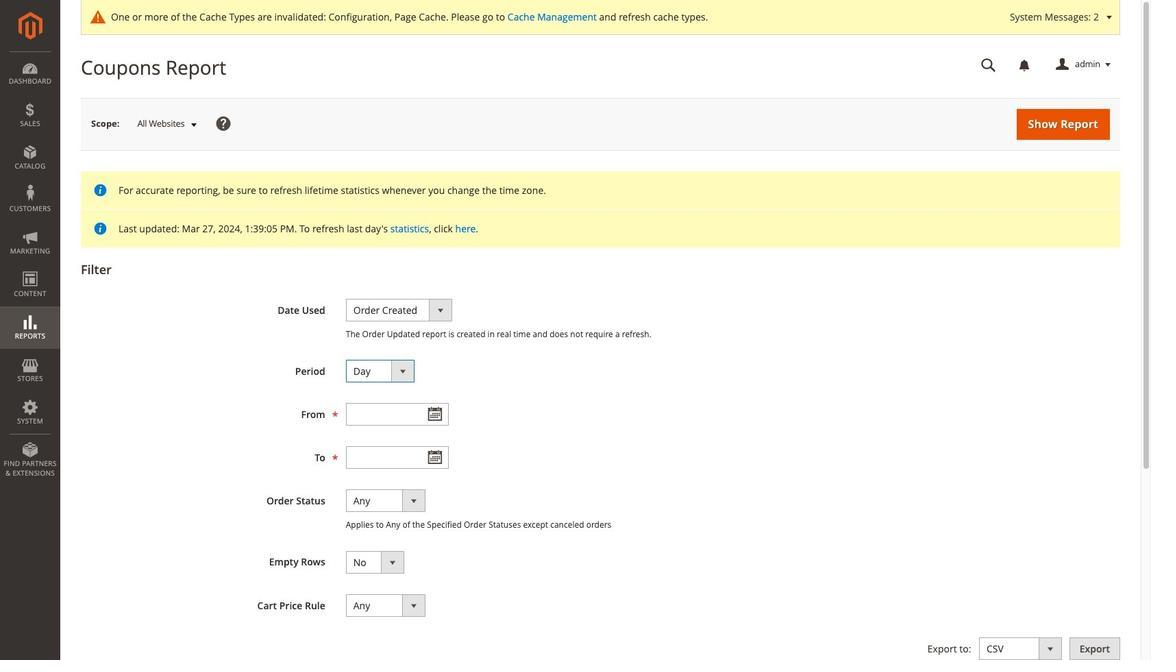 Task type: locate. For each thing, give the bounding box(es) containing it.
None text field
[[972, 53, 1006, 77]]

None text field
[[346, 403, 449, 426], [346, 446, 449, 469], [346, 403, 449, 426], [346, 446, 449, 469]]

magento admin panel image
[[18, 12, 42, 40]]

menu bar
[[0, 51, 60, 485]]



